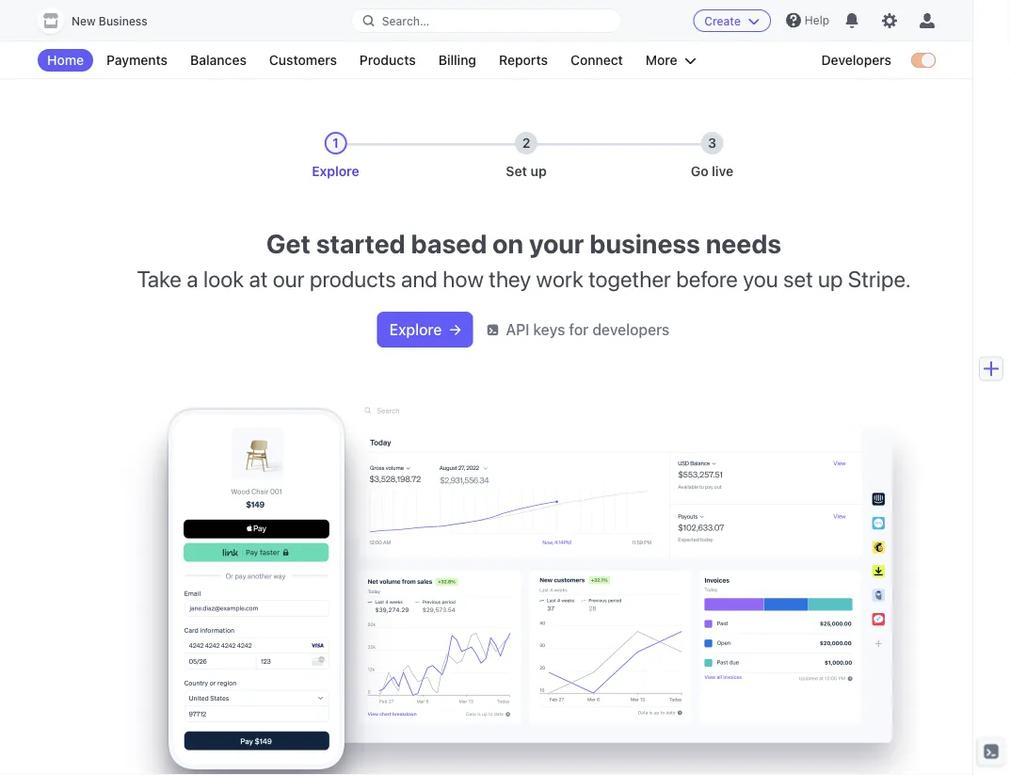 Task type: describe. For each thing, give the bounding box(es) containing it.
search…
[[382, 14, 430, 27]]

get
[[266, 227, 311, 259]]

new business button
[[38, 8, 166, 34]]

at
[[249, 266, 268, 292]]

developers
[[822, 52, 892, 68]]

how
[[443, 266, 484, 292]]

reports link
[[490, 49, 558, 72]]

together
[[589, 266, 671, 292]]

billing
[[439, 52, 477, 68]]

balances link
[[181, 49, 256, 72]]

more button
[[637, 49, 706, 72]]

go live
[[691, 163, 734, 179]]

products link
[[350, 49, 425, 72]]

set
[[784, 266, 814, 292]]

developers
[[593, 321, 670, 339]]

keys
[[534, 321, 565, 339]]

developers link
[[812, 49, 901, 72]]

help button
[[779, 5, 837, 35]]

business
[[99, 15, 148, 28]]

2
[[522, 135, 531, 151]]

they
[[489, 266, 531, 292]]

work
[[536, 266, 584, 292]]

for
[[569, 321, 589, 339]]

connect link
[[561, 49, 633, 72]]

needs
[[706, 227, 782, 259]]

customers
[[269, 52, 337, 68]]

your
[[529, 227, 584, 259]]

products
[[360, 52, 416, 68]]

create
[[705, 14, 741, 27]]

more
[[646, 52, 678, 68]]

get started based on your business needs take a look at our products and how they work together before you set up stripe.
[[137, 227, 911, 292]]

go
[[691, 163, 709, 179]]

api
[[506, 321, 530, 339]]

payments
[[107, 52, 168, 68]]

and
[[401, 266, 438, 292]]

explore link
[[378, 313, 472, 347]]

on
[[493, 227, 524, 259]]

products
[[310, 266, 396, 292]]

1
[[333, 135, 339, 151]]

0 vertical spatial explore
[[312, 163, 360, 179]]

0 horizontal spatial up
[[531, 163, 547, 179]]



Task type: locate. For each thing, give the bounding box(es) containing it.
set
[[506, 163, 527, 179]]

a
[[187, 266, 198, 292]]

up inside get started based on your business needs take a look at our products and how they work together before you set up stripe.
[[819, 266, 843, 292]]

up right set
[[531, 163, 547, 179]]

up right 'set'
[[819, 266, 843, 292]]

new business
[[72, 15, 148, 28]]

svg image
[[450, 324, 461, 336]]

billing link
[[429, 49, 486, 72]]

payments link
[[97, 49, 177, 72]]

started
[[316, 227, 406, 259]]

you
[[743, 266, 779, 292]]

0 vertical spatial up
[[531, 163, 547, 179]]

reports
[[499, 52, 548, 68]]

0 horizontal spatial explore
[[312, 163, 360, 179]]

explore
[[312, 163, 360, 179], [390, 321, 442, 339]]

api keys for developers
[[506, 321, 670, 339]]

home link
[[38, 49, 93, 72]]

Search… search field
[[352, 9, 621, 32]]

live
[[712, 163, 734, 179]]

explore down '1'
[[312, 163, 360, 179]]

stripe.
[[848, 266, 911, 292]]

1 horizontal spatial explore
[[390, 321, 442, 339]]

up
[[531, 163, 547, 179], [819, 266, 843, 292]]

customers link
[[260, 49, 347, 72]]

business
[[590, 227, 701, 259]]

our
[[273, 266, 305, 292]]

home
[[47, 52, 84, 68]]

1 vertical spatial explore
[[390, 321, 442, 339]]

1 vertical spatial up
[[819, 266, 843, 292]]

set up
[[506, 163, 547, 179]]

api keys for developers link
[[487, 318, 670, 341]]

take
[[137, 266, 182, 292]]

explore left the svg icon
[[390, 321, 442, 339]]

new
[[72, 15, 96, 28]]

3
[[708, 135, 717, 151]]

based
[[411, 227, 487, 259]]

help
[[805, 14, 830, 27]]

create button
[[693, 9, 771, 32]]

Search… text field
[[352, 9, 621, 32]]

look
[[203, 266, 244, 292]]

connect
[[571, 52, 623, 68]]

1 horizontal spatial up
[[819, 266, 843, 292]]

before
[[676, 266, 738, 292]]

balances
[[190, 52, 247, 68]]



Task type: vqa. For each thing, say whether or not it's contained in the screenshot.
The Quotes link
no



